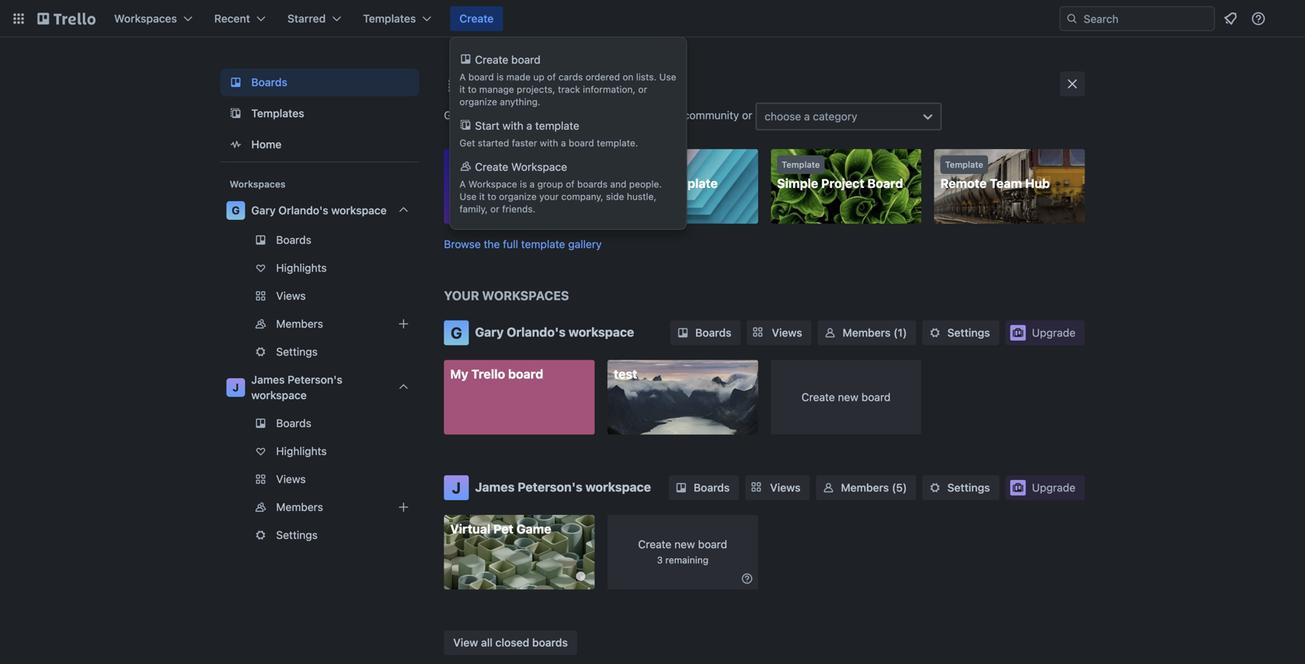 Task type: describe. For each thing, give the bounding box(es) containing it.
templates
[[567, 78, 638, 96]]

0 vertical spatial workspace
[[511, 160, 567, 173]]

0 vertical spatial gary
[[251, 204, 276, 217]]

projects,
[[517, 84, 555, 95]]

board
[[868, 176, 903, 191]]

search image
[[1066, 12, 1078, 25]]

1 horizontal spatial the
[[634, 109, 650, 122]]

1 horizontal spatial g
[[451, 324, 462, 342]]

create for create workspace a workspace is a group of boards and people. use it to organize your company, side hustle, family, or friends.
[[475, 160, 509, 173]]

board image
[[227, 73, 245, 92]]

a for create board
[[460, 71, 466, 82]]

sm image left members (1)
[[823, 325, 838, 341]]

create new board
[[802, 391, 891, 404]]

view
[[453, 636, 478, 649]]

primary element
[[0, 0, 1305, 37]]

highlights for orlando's
[[276, 261, 327, 274]]

to inside the create workspace a workspace is a group of boards and people. use it to organize your company, side hustle, family, or friends.
[[488, 191, 496, 202]]

1 vertical spatial workspace
[[469, 179, 517, 190]]

starred button
[[278, 6, 351, 31]]

recent button
[[205, 6, 275, 31]]

0 vertical spatial sm image
[[927, 480, 943, 496]]

0 horizontal spatial j
[[233, 381, 239, 394]]

get going faster with a template from the trello community or
[[444, 109, 755, 122]]

closed
[[496, 636, 529, 649]]

1 horizontal spatial j
[[452, 479, 461, 497]]

kanban template
[[614, 176, 718, 191]]

create workspace a workspace is a group of boards and people. use it to organize your company, side hustle, family, or friends.
[[460, 160, 662, 214]]

create for create new board 3 remaining
[[638, 538, 672, 551]]

workspaces inside dropdown button
[[114, 12, 177, 25]]

switch to… image
[[11, 11, 26, 26]]

most
[[469, 78, 505, 96]]

view all closed boards button
[[444, 631, 577, 655]]

1 horizontal spatial james peterson's workspace
[[475, 480, 651, 495]]

peterson's inside james peterson's workspace
[[288, 373, 343, 386]]

1 vertical spatial gary
[[475, 325, 504, 340]]

boards inside button
[[532, 636, 568, 649]]

made
[[506, 71, 531, 82]]

browse the full template gallery
[[444, 238, 602, 251]]

upgrade button for g
[[1006, 321, 1085, 345]]

track
[[558, 84, 580, 95]]

pet
[[494, 522, 514, 537]]

company,
[[561, 191, 603, 202]]

0 horizontal spatial the
[[484, 238, 500, 251]]

0 vertical spatial james peterson's workspace
[[251, 373, 343, 402]]

0 vertical spatial get
[[444, 109, 462, 122]]

0 horizontal spatial orlando's
[[279, 204, 328, 217]]

template.
[[597, 138, 638, 148]]

team
[[990, 176, 1022, 191]]

family,
[[460, 204, 488, 214]]

templates button
[[354, 6, 441, 31]]

add image for gary orlando's workspace
[[394, 315, 413, 333]]

management
[[496, 176, 575, 191]]

hub
[[1025, 176, 1050, 191]]

my trello board
[[450, 367, 544, 382]]

create for create board a board is made up of cards ordered on lists. use it to manage projects, track information, or organize anything.
[[475, 53, 509, 66]]

boards inside the create workspace a workspace is a group of boards and people. use it to organize your company, side hustle, family, or friends.
[[577, 179, 608, 190]]

members link for peterson's
[[220, 495, 419, 520]]

1 horizontal spatial orlando's
[[507, 325, 566, 340]]

0 notifications image
[[1221, 9, 1240, 28]]

1 vertical spatial gary orlando's workspace
[[475, 325, 634, 340]]

1 vertical spatial templates
[[251, 107, 304, 120]]

template for remote
[[945, 160, 984, 170]]

browse the full template gallery link
[[444, 238, 602, 251]]

highlights link for peterson's
[[220, 439, 419, 464]]

choose
[[765, 110, 801, 123]]

all
[[481, 636, 493, 649]]

ordered
[[586, 71, 620, 82]]

community
[[684, 109, 739, 122]]

0 horizontal spatial gary orlando's workspace
[[251, 204, 387, 217]]

a for create workspace
[[460, 179, 466, 190]]

members (5)
[[841, 481, 907, 494]]

to inside create board a board is made up of cards ordered on lists. use it to manage projects, track information, or organize anything.
[[468, 84, 477, 95]]

your
[[444, 288, 479, 303]]

cards
[[559, 71, 583, 82]]

new for create new board 3 remaining
[[675, 538, 695, 551]]

starred
[[288, 12, 326, 25]]

template for full
[[521, 238, 565, 251]]

game
[[517, 522, 551, 537]]

template remote team hub
[[941, 160, 1050, 191]]

remaining
[[665, 555, 709, 566]]

on
[[623, 71, 634, 82]]

test link
[[608, 360, 758, 435]]

board inside 'start with a template get started faster with a board template.'
[[569, 138, 594, 148]]

a down most popular templates
[[552, 109, 558, 122]]

it inside create board a board is made up of cards ordered on lists. use it to manage projects, track information, or organize anything.
[[460, 84, 465, 95]]

upgrade for g
[[1032, 326, 1076, 339]]

category
[[813, 110, 858, 123]]

and
[[610, 179, 627, 190]]

home link
[[220, 131, 419, 159]]

sm image left the members (5)
[[821, 480, 836, 496]]

home image
[[227, 135, 245, 154]]

virtual
[[450, 522, 491, 537]]

create new board 3 remaining
[[638, 538, 727, 566]]

my trello board link
[[444, 360, 595, 435]]

template for project
[[455, 160, 493, 170]]

is for workspace
[[520, 179, 527, 190]]

organize inside the create workspace a workspace is a group of boards and people. use it to organize your company, side hustle, family, or friends.
[[499, 191, 537, 202]]

0 vertical spatial trello
[[653, 109, 681, 122]]

is for board
[[497, 71, 504, 82]]

1 vertical spatial peterson's
[[518, 480, 583, 495]]

workspaces button
[[105, 6, 202, 31]]

most popular templates
[[469, 78, 638, 96]]

a down 'anything.'
[[527, 119, 532, 132]]

template for simple
[[782, 160, 820, 170]]

3
[[657, 555, 663, 566]]

project inside template project management
[[450, 176, 493, 191]]

sm image right the (1)
[[927, 325, 943, 341]]

0 vertical spatial faster
[[496, 109, 525, 122]]

board inside create new board 3 remaining
[[698, 538, 727, 551]]

information,
[[583, 84, 636, 95]]

create for create
[[460, 12, 494, 25]]

kanban template link
[[608, 149, 758, 224]]



Task type: locate. For each thing, give the bounding box(es) containing it.
of inside create board a board is made up of cards ordered on lists. use it to manage projects, track information, or organize anything.
[[547, 71, 556, 82]]

faster inside 'start with a template get started faster with a board template.'
[[512, 138, 537, 148]]

create inside create new board 3 remaining
[[638, 538, 672, 551]]

1 vertical spatial is
[[520, 179, 527, 190]]

there is new activity on this board. image
[[576, 572, 585, 581]]

get left going
[[444, 109, 462, 122]]

or right "family,"
[[491, 204, 500, 214]]

boards right closed
[[532, 636, 568, 649]]

2 a from the top
[[460, 179, 466, 190]]

1 vertical spatial or
[[742, 109, 753, 122]]

1 vertical spatial the
[[484, 238, 500, 251]]

back to home image
[[37, 6, 96, 31]]

it left most
[[460, 84, 465, 95]]

1 vertical spatial it
[[479, 191, 485, 202]]

2 upgrade from the top
[[1032, 481, 1076, 494]]

started
[[478, 138, 509, 148]]

new down members (1)
[[838, 391, 859, 404]]

0 horizontal spatial use
[[460, 191, 477, 202]]

1 horizontal spatial project
[[821, 176, 865, 191]]

sm image
[[927, 480, 943, 496], [740, 571, 755, 587]]

new for create new board
[[838, 391, 859, 404]]

it up "family,"
[[479, 191, 485, 202]]

a up group
[[561, 138, 566, 148]]

a inside the create workspace a workspace is a group of boards and people. use it to organize your company, side hustle, family, or friends.
[[530, 179, 535, 190]]

1 vertical spatial boards
[[532, 636, 568, 649]]

2 project from the left
[[821, 176, 865, 191]]

to
[[468, 84, 477, 95], [488, 191, 496, 202]]

0 vertical spatial highlights link
[[220, 256, 419, 281]]

1 horizontal spatial new
[[838, 391, 859, 404]]

to up "family,"
[[488, 191, 496, 202]]

1 vertical spatial james peterson's workspace
[[475, 480, 651, 495]]

boards
[[577, 179, 608, 190], [532, 636, 568, 649]]

1 vertical spatial organize
[[499, 191, 537, 202]]

0 vertical spatial templates
[[363, 12, 416, 25]]

template inside template remote team hub
[[945, 160, 984, 170]]

members link
[[220, 312, 419, 336], [220, 495, 419, 520]]

of for board
[[547, 71, 556, 82]]

0 horizontal spatial new
[[675, 538, 695, 551]]

0 vertical spatial james
[[251, 373, 285, 386]]

your
[[539, 191, 559, 202]]

highlights link for orlando's
[[220, 256, 419, 281]]

templates right 'starred' popup button
[[363, 12, 416, 25]]

0 horizontal spatial it
[[460, 84, 465, 95]]

0 vertical spatial organize
[[460, 96, 497, 107]]

1 upgrade button from the top
[[1006, 321, 1085, 345]]

0 horizontal spatial g
[[232, 204, 240, 217]]

template simple project board
[[777, 160, 903, 191]]

template project management
[[450, 160, 575, 191]]

workspace up management on the top left of the page
[[511, 160, 567, 173]]

a right choose
[[804, 110, 810, 123]]

0 horizontal spatial james
[[251, 373, 285, 386]]

template up simple
[[782, 160, 820, 170]]

1 horizontal spatial to
[[488, 191, 496, 202]]

1 horizontal spatial or
[[638, 84, 647, 95]]

1 vertical spatial of
[[566, 179, 575, 190]]

(1)
[[894, 326, 907, 339]]

the right from
[[634, 109, 650, 122]]

new inside create new board 3 remaining
[[675, 538, 695, 551]]

orlando's
[[279, 204, 328, 217], [507, 325, 566, 340]]

1 add image from the top
[[394, 315, 413, 333]]

0 vertical spatial of
[[547, 71, 556, 82]]

0 horizontal spatial project
[[450, 176, 493, 191]]

recent
[[214, 12, 250, 25]]

1 horizontal spatial use
[[659, 71, 676, 82]]

1 vertical spatial faster
[[512, 138, 537, 148]]

gary
[[251, 204, 276, 217], [475, 325, 504, 340]]

gallery
[[568, 238, 602, 251]]

use right lists.
[[659, 71, 676, 82]]

boards up company,
[[577, 179, 608, 190]]

a inside create board a board is made up of cards ordered on lists. use it to manage projects, track information, or organize anything.
[[460, 71, 466, 82]]

settings
[[948, 326, 990, 339], [276, 345, 318, 358], [948, 481, 990, 494], [276, 529, 318, 542]]

use up "family,"
[[460, 191, 477, 202]]

board down "get going faster with a template from the trello community or"
[[569, 138, 594, 148]]

upgrade button for j
[[1006, 476, 1085, 500]]

0 horizontal spatial of
[[547, 71, 556, 82]]

to left manage
[[468, 84, 477, 95]]

0 vertical spatial is
[[497, 71, 504, 82]]

faster down 'anything.'
[[496, 109, 525, 122]]

a up "family,"
[[460, 179, 466, 190]]

start
[[475, 119, 500, 132]]

orlando's down workspaces
[[507, 325, 566, 340]]

gary down your workspaces on the left top of the page
[[475, 325, 504, 340]]

the left full
[[484, 238, 500, 251]]

upgrade for j
[[1032, 481, 1076, 494]]

1 horizontal spatial peterson's
[[518, 480, 583, 495]]

1 upgrade from the top
[[1032, 326, 1076, 339]]

templates inside popup button
[[363, 12, 416, 25]]

g down home icon
[[232, 204, 240, 217]]

0 vertical spatial orlando's
[[279, 204, 328, 217]]

highlights for peterson's
[[276, 445, 327, 458]]

template inside template project management
[[455, 160, 493, 170]]

1 horizontal spatial trello
[[653, 109, 681, 122]]

create inside create button
[[460, 12, 494, 25]]

home
[[251, 138, 282, 151]]

open information menu image
[[1251, 11, 1267, 26]]

0 horizontal spatial or
[[491, 204, 500, 214]]

hustle,
[[627, 191, 657, 202]]

1 members link from the top
[[220, 312, 419, 336]]

start with a template get started faster with a board template.
[[460, 119, 638, 148]]

0 horizontal spatial sm image
[[740, 571, 755, 587]]

up
[[533, 71, 545, 82]]

2 members link from the top
[[220, 495, 419, 520]]

0 vertical spatial a
[[460, 71, 466, 82]]

1 vertical spatial highlights link
[[220, 439, 419, 464]]

gary orlando's workspace down home link
[[251, 204, 387, 217]]

gary orlando (garyorlando) image
[[1277, 9, 1296, 28]]

1 vertical spatial add image
[[394, 498, 413, 517]]

a
[[552, 109, 558, 122], [804, 110, 810, 123], [527, 119, 532, 132], [561, 138, 566, 148], [530, 179, 535, 190]]

template
[[561, 109, 605, 122], [535, 119, 579, 132], [521, 238, 565, 251]]

1 horizontal spatial james
[[475, 480, 515, 495]]

get left "started"
[[460, 138, 475, 148]]

0 vertical spatial add image
[[394, 315, 413, 333]]

going
[[465, 109, 493, 122]]

1 horizontal spatial is
[[520, 179, 527, 190]]

board down members (1)
[[862, 391, 891, 404]]

is up friends.
[[520, 179, 527, 190]]

members
[[276, 317, 323, 330], [843, 326, 891, 339], [841, 481, 889, 494], [276, 501, 323, 514]]

gary orlando's workspace down workspaces
[[475, 325, 634, 340]]

choose a category
[[765, 110, 858, 123]]

or left choose
[[742, 109, 753, 122]]

1 vertical spatial members link
[[220, 495, 419, 520]]

view all closed boards
[[453, 636, 568, 649]]

project inside template simple project board
[[821, 176, 865, 191]]

0 horizontal spatial james peterson's workspace
[[251, 373, 343, 402]]

a left group
[[530, 179, 535, 190]]

0 vertical spatial g
[[232, 204, 240, 217]]

get inside 'start with a template get started faster with a board template.'
[[460, 138, 475, 148]]

new
[[838, 391, 859, 404], [675, 538, 695, 551]]

template up the 'remote'
[[945, 160, 984, 170]]

browse
[[444, 238, 481, 251]]

faster right "started"
[[512, 138, 537, 148]]

friends.
[[502, 204, 536, 214]]

upgrade
[[1032, 326, 1076, 339], [1032, 481, 1076, 494]]

full
[[503, 238, 518, 251]]

views link
[[220, 284, 419, 308], [747, 321, 812, 345], [220, 467, 419, 492], [745, 476, 810, 500]]

a
[[460, 71, 466, 82], [460, 179, 466, 190]]

0 vertical spatial members link
[[220, 312, 419, 336]]

side
[[606, 191, 624, 202]]

use inside the create workspace a workspace is a group of boards and people. use it to organize your company, side hustle, family, or friends.
[[460, 191, 477, 202]]

0 vertical spatial j
[[233, 381, 239, 394]]

2 upgrade button from the top
[[1006, 476, 1085, 500]]

create for create new board
[[802, 391, 835, 404]]

2 add image from the top
[[394, 498, 413, 517]]

0 horizontal spatial organize
[[460, 96, 497, 107]]

my
[[450, 367, 468, 382]]

0 horizontal spatial peterson's
[[288, 373, 343, 386]]

1 horizontal spatial gary
[[475, 325, 504, 340]]

workspace
[[331, 204, 387, 217], [569, 325, 634, 340], [251, 389, 307, 402], [586, 480, 651, 495]]

create button
[[450, 6, 503, 31]]

anything.
[[500, 96, 540, 107]]

use inside create board a board is made up of cards ordered on lists. use it to manage projects, track information, or organize anything.
[[659, 71, 676, 82]]

is up manage
[[497, 71, 504, 82]]

with
[[528, 109, 549, 122], [503, 119, 524, 132], [540, 138, 558, 148]]

faster
[[496, 109, 525, 122], [512, 138, 537, 148]]

template right the people.
[[662, 176, 718, 191]]

add image for james peterson's workspace
[[394, 498, 413, 517]]

board up remaining
[[698, 538, 727, 551]]

0 vertical spatial upgrade
[[1032, 326, 1076, 339]]

simple
[[777, 176, 818, 191]]

2 highlights from the top
[[276, 445, 327, 458]]

0 horizontal spatial is
[[497, 71, 504, 82]]

a inside the create workspace a workspace is a group of boards and people. use it to organize your company, side hustle, family, or friends.
[[460, 179, 466, 190]]

add image
[[394, 315, 413, 333], [394, 498, 413, 517]]

0 vertical spatial new
[[838, 391, 859, 404]]

1 vertical spatial upgrade button
[[1006, 476, 1085, 500]]

0 horizontal spatial templates
[[251, 107, 304, 120]]

1 a from the top
[[460, 71, 466, 82]]

1 horizontal spatial organize
[[499, 191, 537, 202]]

orlando's down home link
[[279, 204, 328, 217]]

1 vertical spatial g
[[451, 324, 462, 342]]

1 vertical spatial sm image
[[740, 571, 755, 587]]

create inside the create workspace a workspace is a group of boards and people. use it to organize your company, side hustle, family, or friends.
[[475, 160, 509, 173]]

template for a
[[535, 119, 579, 132]]

from
[[608, 109, 631, 122]]

1 horizontal spatial templates
[[363, 12, 416, 25]]

settings link
[[923, 321, 1000, 345], [220, 340, 419, 364], [923, 476, 1000, 500], [220, 523, 419, 548]]

0 vertical spatial gary orlando's workspace
[[251, 204, 387, 217]]

organize up friends.
[[499, 191, 537, 202]]

templates link
[[220, 99, 419, 127]]

template board image
[[227, 104, 245, 123]]

0 vertical spatial peterson's
[[288, 373, 343, 386]]

1 horizontal spatial of
[[566, 179, 575, 190]]

1 vertical spatial new
[[675, 538, 695, 551]]

1 vertical spatial workspaces
[[230, 179, 286, 190]]

trello down lists.
[[653, 109, 681, 122]]

board up made
[[511, 53, 541, 66]]

0 vertical spatial highlights
[[276, 261, 327, 274]]

board right my
[[508, 367, 544, 382]]

a left most
[[460, 71, 466, 82]]

kanban
[[614, 176, 659, 191]]

create board a board is made up of cards ordered on lists. use it to manage projects, track information, or organize anything.
[[460, 53, 676, 107]]

template inside 'start with a template get started faster with a board template.'
[[535, 119, 579, 132]]

1 vertical spatial get
[[460, 138, 475, 148]]

it inside the create workspace a workspace is a group of boards and people. use it to organize your company, side hustle, family, or friends.
[[479, 191, 485, 202]]

test
[[614, 367, 637, 382]]

0 vertical spatial or
[[638, 84, 647, 95]]

virtual pet game
[[450, 522, 551, 537]]

james
[[251, 373, 285, 386], [475, 480, 515, 495]]

1 highlights link from the top
[[220, 256, 419, 281]]

2 highlights link from the top
[[220, 439, 419, 464]]

of inside the create workspace a workspace is a group of boards and people. use it to organize your company, side hustle, family, or friends.
[[566, 179, 575, 190]]

1 vertical spatial upgrade
[[1032, 481, 1076, 494]]

1 vertical spatial trello
[[471, 367, 505, 382]]

0 vertical spatial the
[[634, 109, 650, 122]]

popular
[[508, 78, 563, 96]]

project up "family,"
[[450, 176, 493, 191]]

boards
[[251, 76, 287, 89], [276, 233, 311, 246], [695, 326, 732, 339], [276, 417, 311, 430], [694, 481, 730, 494]]

trello
[[653, 109, 681, 122], [471, 367, 505, 382]]

1 horizontal spatial sm image
[[927, 480, 943, 496]]

group
[[537, 179, 563, 190]]

Search field
[[1078, 7, 1214, 30]]

0 vertical spatial upgrade button
[[1006, 321, 1085, 345]]

g
[[232, 204, 240, 217], [451, 324, 462, 342]]

or
[[638, 84, 647, 95], [742, 109, 753, 122], [491, 204, 500, 214]]

1 highlights from the top
[[276, 261, 327, 274]]

new up remaining
[[675, 538, 695, 551]]

organize
[[460, 96, 497, 107], [499, 191, 537, 202]]

1 vertical spatial highlights
[[276, 445, 327, 458]]

workspace up "family,"
[[469, 179, 517, 190]]

organize up going
[[460, 96, 497, 107]]

members link for orlando's
[[220, 312, 419, 336]]

1 project from the left
[[450, 176, 493, 191]]

of up company,
[[566, 179, 575, 190]]

members (1)
[[843, 326, 907, 339]]

1 vertical spatial james
[[475, 480, 515, 495]]

0 vertical spatial boards
[[577, 179, 608, 190]]

your workspaces
[[444, 288, 569, 303]]

templates up home
[[251, 107, 304, 120]]

or down lists.
[[638, 84, 647, 95]]

1 horizontal spatial gary orlando's workspace
[[475, 325, 634, 340]]

1 vertical spatial a
[[460, 179, 466, 190]]

lists.
[[636, 71, 657, 82]]

is inside create board a board is made up of cards ordered on lists. use it to manage projects, track information, or organize anything.
[[497, 71, 504, 82]]

is
[[497, 71, 504, 82], [520, 179, 527, 190]]

sm image up test link
[[675, 325, 691, 341]]

workspace
[[511, 160, 567, 173], [469, 179, 517, 190]]

template down "started"
[[455, 160, 493, 170]]

organize inside create board a board is made up of cards ordered on lists. use it to manage projects, track information, or organize anything.
[[460, 96, 497, 107]]

of
[[547, 71, 556, 82], [566, 179, 575, 190]]

of right up
[[547, 71, 556, 82]]

template inside template simple project board
[[782, 160, 820, 170]]

1 horizontal spatial workspaces
[[230, 179, 286, 190]]

use
[[659, 71, 676, 82], [460, 191, 477, 202]]

james peterson's workspace
[[251, 373, 343, 402], [475, 480, 651, 495]]

board up manage
[[469, 71, 494, 82]]

trello right my
[[471, 367, 505, 382]]

sm image up create new board 3 remaining
[[674, 480, 689, 496]]

manage
[[479, 84, 514, 95]]

people.
[[629, 179, 662, 190]]

upgrade button
[[1006, 321, 1085, 345], [1006, 476, 1085, 500]]

project left the board in the right of the page
[[821, 176, 865, 191]]

highlights link
[[220, 256, 419, 281], [220, 439, 419, 464]]

remote
[[941, 176, 987, 191]]

create
[[460, 12, 494, 25], [475, 53, 509, 66], [475, 160, 509, 173], [802, 391, 835, 404], [638, 538, 672, 551]]

0 vertical spatial it
[[460, 84, 465, 95]]

1 vertical spatial j
[[452, 479, 461, 497]]

or inside the create workspace a workspace is a group of boards and people. use it to organize your company, side hustle, family, or friends.
[[491, 204, 500, 214]]

1 vertical spatial to
[[488, 191, 496, 202]]

(5)
[[892, 481, 907, 494]]

0 horizontal spatial to
[[468, 84, 477, 95]]

of for workspace
[[566, 179, 575, 190]]

sm image
[[675, 325, 691, 341], [823, 325, 838, 341], [927, 325, 943, 341], [674, 480, 689, 496], [821, 480, 836, 496]]

create inside create board a board is made up of cards ordered on lists. use it to manage projects, track information, or organize anything.
[[475, 53, 509, 66]]

workspaces
[[114, 12, 177, 25], [230, 179, 286, 190]]

workspaces
[[482, 288, 569, 303]]

or inside create board a board is made up of cards ordered on lists. use it to manage projects, track information, or organize anything.
[[638, 84, 647, 95]]

2 horizontal spatial or
[[742, 109, 753, 122]]

virtual pet game link
[[444, 515, 595, 590]]

1 horizontal spatial it
[[479, 191, 485, 202]]

is inside the create workspace a workspace is a group of boards and people. use it to organize your company, side hustle, family, or friends.
[[520, 179, 527, 190]]

1 vertical spatial orlando's
[[507, 325, 566, 340]]

gary down home
[[251, 204, 276, 217]]

templates
[[363, 12, 416, 25], [251, 107, 304, 120]]

g down your in the top of the page
[[451, 324, 462, 342]]

0 horizontal spatial trello
[[471, 367, 505, 382]]



Task type: vqa. For each thing, say whether or not it's contained in the screenshot.
top Add an item button
no



